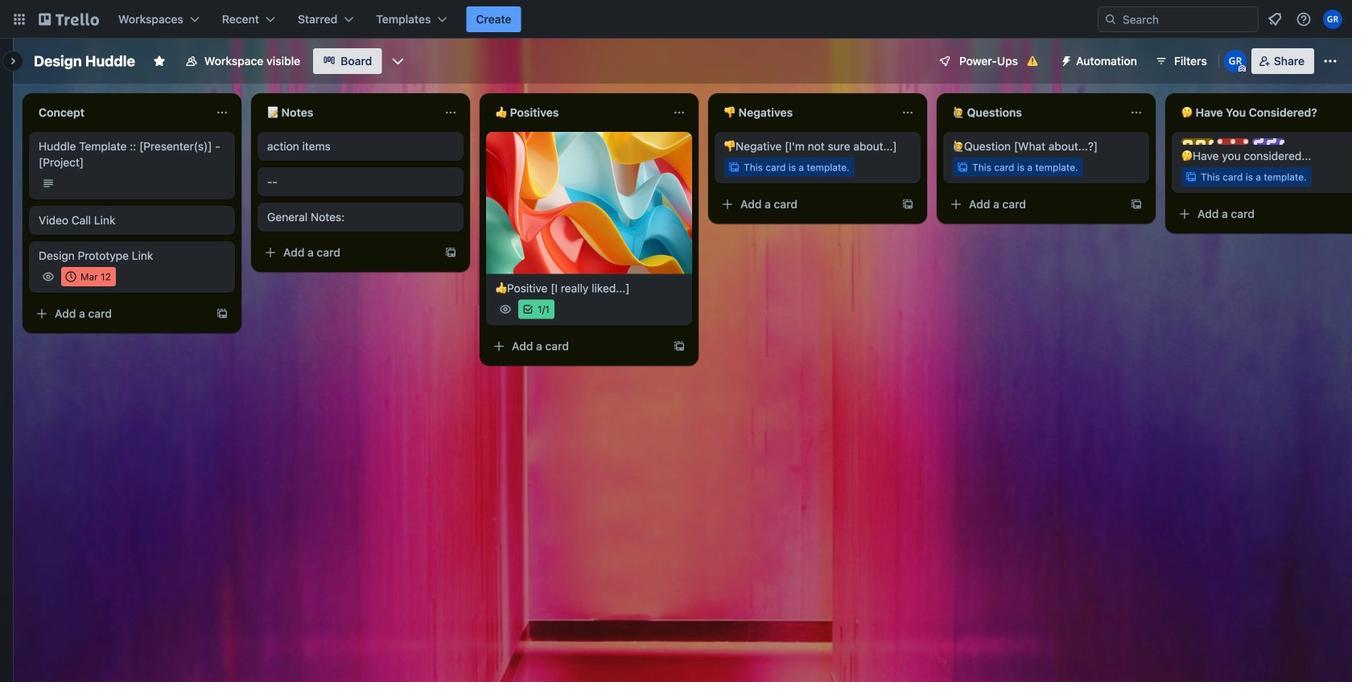 Task type: vqa. For each thing, say whether or not it's contained in the screenshot.
my trello board link
no



Task type: describe. For each thing, give the bounding box(es) containing it.
primary element
[[0, 0, 1353, 39]]

star or unstar board image
[[153, 55, 166, 68]]

open information menu image
[[1296, 11, 1312, 27]]

back to home image
[[39, 6, 99, 32]]

this member is an admin of this board. image
[[1239, 65, 1246, 72]]

search image
[[1105, 13, 1117, 26]]



Task type: locate. For each thing, give the bounding box(es) containing it.
None text field
[[29, 100, 209, 126], [258, 100, 438, 126], [715, 100, 895, 126], [1172, 100, 1353, 126], [29, 100, 209, 126], [258, 100, 438, 126], [715, 100, 895, 126], [1172, 100, 1353, 126]]

1 horizontal spatial greg robinson (gregrobinson96) image
[[1324, 10, 1343, 29]]

0 horizontal spatial greg robinson (gregrobinson96) image
[[1224, 50, 1247, 72]]

create from template… image
[[902, 198, 915, 211], [1130, 198, 1143, 211], [444, 246, 457, 259], [216, 308, 229, 320]]

Board name text field
[[26, 48, 143, 74]]

customize views image
[[390, 53, 406, 69]]

create from template… image
[[673, 340, 686, 353]]

sm image
[[1054, 48, 1076, 71]]

None checkbox
[[61, 267, 116, 287]]

None text field
[[486, 100, 667, 126], [944, 100, 1124, 126], [486, 100, 667, 126], [944, 100, 1124, 126]]

0 notifications image
[[1266, 10, 1285, 29]]

show menu image
[[1323, 53, 1339, 69]]

greg robinson (gregrobinson96) image down "search" field at the top right of the page
[[1224, 50, 1247, 72]]

greg robinson (gregrobinson96) image
[[1324, 10, 1343, 29], [1224, 50, 1247, 72]]

0 vertical spatial greg robinson (gregrobinson96) image
[[1324, 10, 1343, 29]]

color: red, title: none image
[[1217, 138, 1250, 145]]

color: yellow, title: none image
[[1182, 138, 1214, 145]]

1 vertical spatial greg robinson (gregrobinson96) image
[[1224, 50, 1247, 72]]

greg robinson (gregrobinson96) image right open information menu image on the top of page
[[1324, 10, 1343, 29]]

Search field
[[1117, 7, 1258, 31]]

color: purple, title: none image
[[1253, 138, 1285, 145]]



